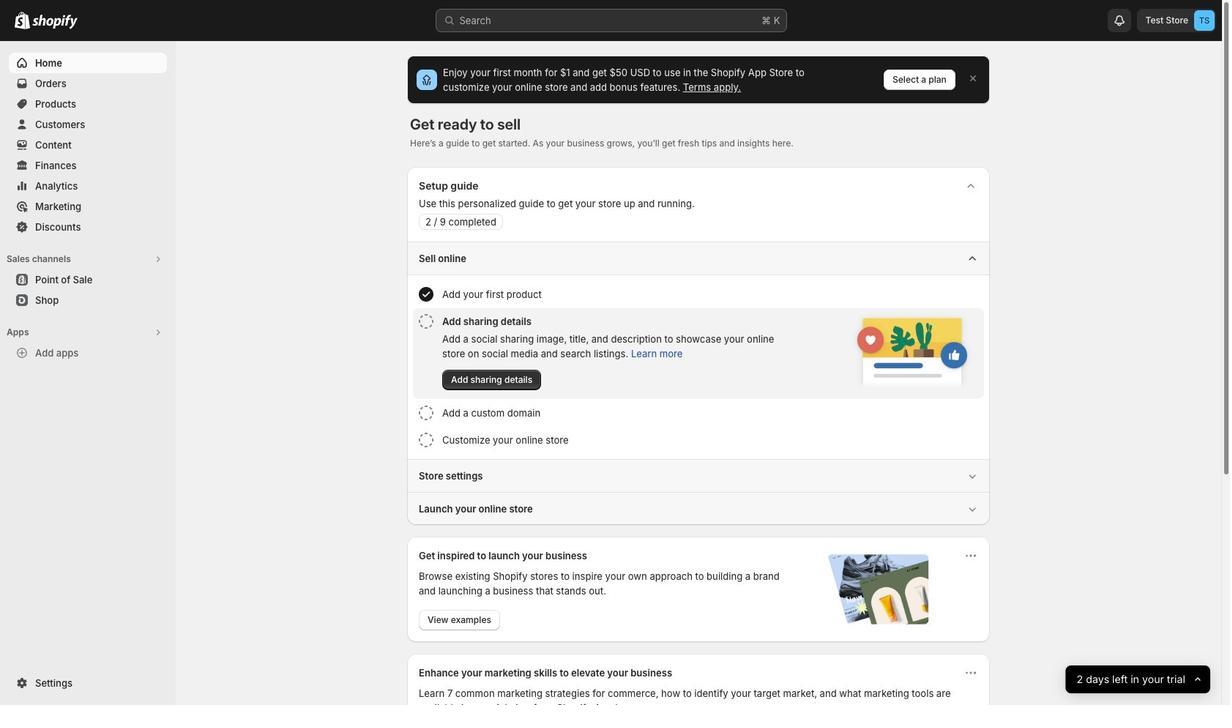 Task type: describe. For each thing, give the bounding box(es) containing it.
mark customize your online store as done image
[[419, 433, 434, 448]]

test store image
[[1195, 10, 1215, 31]]

mark add sharing details as done image
[[419, 314, 434, 329]]

0 horizontal spatial shopify image
[[15, 12, 30, 29]]

setup guide region
[[407, 167, 990, 525]]

customize your online store group
[[413, 427, 984, 453]]

mark add your first product as not done image
[[419, 287, 434, 302]]



Task type: locate. For each thing, give the bounding box(es) containing it.
1 horizontal spatial shopify image
[[32, 15, 78, 29]]

guide categories group
[[407, 242, 990, 525]]

sell online group
[[407, 242, 990, 459]]

shopify image
[[15, 12, 30, 29], [32, 15, 78, 29]]

mark add a custom domain as done image
[[419, 406, 434, 420]]

add sharing details group
[[413, 308, 984, 399]]

add a custom domain group
[[413, 400, 984, 426]]

add your first product group
[[413, 281, 984, 308]]



Task type: vqa. For each thing, say whether or not it's contained in the screenshot.
Add
no



